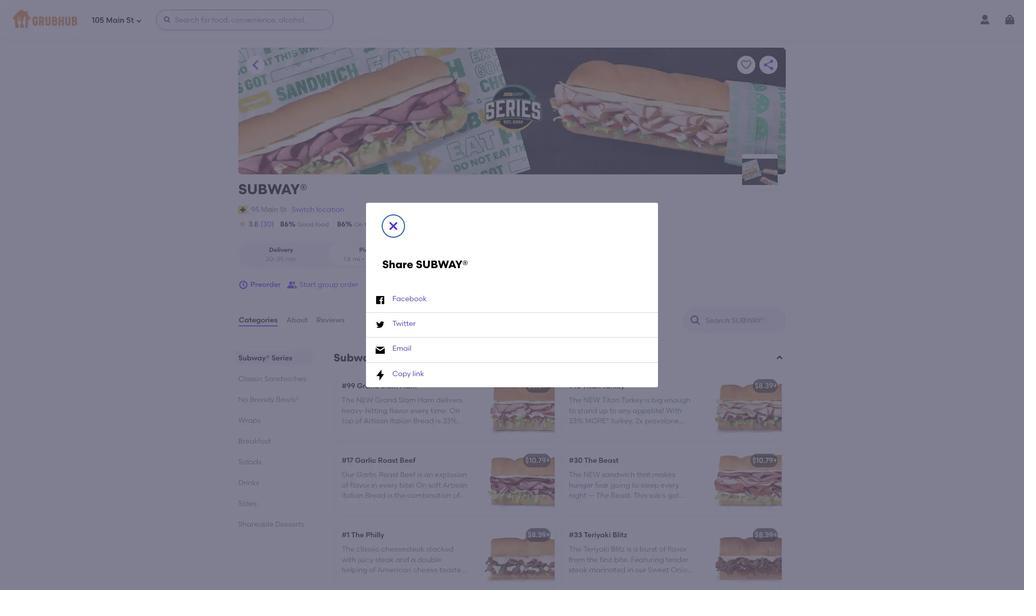 Task type: locate. For each thing, give the bounding box(es) containing it.
#99 grand slam ham image
[[479, 375, 555, 441]]

series up "copy"
[[385, 352, 417, 364]]

the for #1
[[351, 531, 364, 540]]

+
[[546, 382, 551, 391], [774, 382, 778, 391], [546, 457, 551, 465], [774, 457, 778, 465], [546, 531, 551, 540], [774, 531, 778, 540]]

svg image
[[1004, 14, 1017, 26], [238, 220, 247, 228], [238, 280, 249, 290], [374, 319, 387, 331]]

0 horizontal spatial subway®
[[238, 354, 270, 363]]

main right 105 on the left top
[[106, 16, 125, 25]]

option group containing delivery 20–35 min
[[238, 242, 412, 268]]

#33 teriyaki blitz image
[[706, 525, 782, 590]]

0 vertical spatial main
[[106, 16, 125, 25]]

0 horizontal spatial subway® series
[[238, 354, 293, 363]]

breakfast tab
[[238, 436, 309, 447]]

#1 the philly
[[342, 531, 385, 540]]

reviews
[[317, 316, 345, 325]]

95 main st button
[[251, 204, 287, 216]]

pickup
[[359, 247, 380, 254]]

+ for #15 titan turkey
[[774, 382, 778, 391]]

$8.39 + for #99 grand slam ham
[[528, 382, 551, 391]]

$8.39 + for #15 titan turkey
[[755, 382, 778, 391]]

0 horizontal spatial $10.79
[[526, 457, 546, 465]]

1 vertical spatial main
[[261, 205, 278, 214]]

1 horizontal spatial st
[[280, 205, 287, 214]]

1 vertical spatial the
[[351, 531, 364, 540]]

2 min from the left
[[385, 255, 396, 263]]

1 horizontal spatial subway®
[[334, 352, 382, 364]]

0 horizontal spatial series
[[272, 354, 293, 363]]

1 horizontal spatial min
[[385, 255, 396, 263]]

86 for good food
[[280, 220, 289, 229]]

subway® series inside tab
[[238, 354, 293, 363]]

st for 95 main st
[[280, 205, 287, 214]]

subway® up #99
[[334, 352, 382, 364]]

bready
[[250, 396, 274, 404]]

subway® inside button
[[334, 352, 382, 364]]

subway® series tab
[[238, 353, 309, 364]]

1 $10.79 + from the left
[[526, 457, 551, 465]]

the right the "#30"
[[584, 457, 597, 465]]

$8.39 for #33 teriyaki blitz
[[755, 531, 774, 540]]

$10.79
[[526, 457, 546, 465], [753, 457, 774, 465]]

1 horizontal spatial 86
[[337, 220, 346, 229]]

$8.39 for #15 titan turkey
[[755, 382, 774, 391]]

1 horizontal spatial subway®
[[416, 258, 468, 271]]

pickup 1.8 mi • 10–20 min
[[344, 247, 396, 263]]

good food
[[297, 221, 329, 228]]

0 horizontal spatial st
[[126, 16, 134, 25]]

0 horizontal spatial the
[[351, 531, 364, 540]]

1 vertical spatial st
[[280, 205, 287, 214]]

copy
[[393, 370, 411, 378]]

switch location
[[292, 205, 345, 214]]

2 horizontal spatial 86
[[410, 220, 419, 229]]

svg image for twitter
[[374, 319, 387, 331]]

86
[[280, 220, 289, 229], [337, 220, 346, 229], [410, 220, 419, 229]]

st
[[126, 16, 134, 25], [280, 205, 287, 214]]

share
[[382, 258, 414, 271]]

20–35
[[266, 255, 284, 263]]

option group
[[238, 242, 412, 268]]

min right 10–20
[[385, 255, 396, 263]]

$10.79 for #30 the beast
[[753, 457, 774, 465]]

st inside "button"
[[280, 205, 287, 214]]

delivery
[[269, 247, 293, 254]]

bowls®
[[276, 396, 300, 404]]

main
[[106, 16, 125, 25], [261, 205, 278, 214]]

series up sandwiches
[[272, 354, 293, 363]]

sandwiches
[[265, 375, 306, 384]]

ham
[[400, 382, 417, 391]]

1 $10.79 from the left
[[526, 457, 546, 465]]

86 left on
[[337, 220, 346, 229]]

wraps tab
[[238, 415, 309, 426]]

2 86 from the left
[[337, 220, 346, 229]]

$10.79 + for #17 garlic roast beef
[[526, 457, 551, 465]]

subway®
[[334, 352, 382, 364], [238, 354, 270, 363]]

86 right delivery
[[410, 220, 419, 229]]

svg image inside preorder button
[[238, 280, 249, 290]]

no bready bowls® tab
[[238, 395, 309, 405]]

salads
[[238, 458, 262, 467]]

1 horizontal spatial the
[[584, 457, 597, 465]]

svg image for preorder
[[238, 280, 249, 290]]

1 horizontal spatial series
[[385, 352, 417, 364]]

2 $10.79 + from the left
[[753, 457, 778, 465]]

subway® right share
[[416, 258, 468, 271]]

86 right '(30)'
[[280, 220, 289, 229]]

+ for #1 the philly
[[546, 531, 551, 540]]

3.8
[[249, 220, 259, 229]]

beast
[[599, 457, 619, 465]]

st left switch
[[280, 205, 287, 214]]

1 86 from the left
[[280, 220, 289, 229]]

$8.39
[[528, 382, 546, 391], [755, 382, 774, 391], [528, 531, 546, 540], [755, 531, 774, 540]]

preorder
[[251, 280, 281, 289]]

#17
[[342, 457, 353, 465]]

0 horizontal spatial 86
[[280, 220, 289, 229]]

the
[[584, 457, 597, 465], [351, 531, 364, 540]]

1 horizontal spatial subway® series
[[334, 352, 417, 364]]

st inside the 'main navigation' navigation
[[126, 16, 134, 25]]

1 min from the left
[[285, 255, 296, 263]]

sides
[[238, 500, 257, 508]]

+ for #17 garlic roast beef
[[546, 457, 551, 465]]

0 horizontal spatial $10.79 +
[[526, 457, 551, 465]]

preorder button
[[238, 276, 281, 294]]

1 horizontal spatial $10.79
[[753, 457, 774, 465]]

$10.79 +
[[526, 457, 551, 465], [753, 457, 778, 465]]

Search SUBWAY® search field
[[705, 316, 783, 326]]

subway® series up classic sandwiches in the left of the page
[[238, 354, 293, 363]]

food
[[315, 221, 329, 228]]

subway®
[[238, 181, 308, 198], [416, 258, 468, 271]]

philly
[[366, 531, 385, 540]]

start group order button
[[287, 276, 359, 294]]

$8.39 + for #33 teriyaki blitz
[[755, 531, 778, 540]]

subway® series inside button
[[334, 352, 417, 364]]

on
[[354, 221, 363, 228]]

caret left icon image
[[250, 59, 262, 71]]

1 horizontal spatial $10.79 +
[[753, 457, 778, 465]]

$8.39 +
[[528, 382, 551, 391], [755, 382, 778, 391], [528, 531, 551, 540], [755, 531, 778, 540]]

main inside "button"
[[261, 205, 278, 214]]

st right 105 on the left top
[[126, 16, 134, 25]]

reviews button
[[316, 302, 345, 339]]

#15 titan turkey image
[[706, 375, 782, 441]]

classic sandwiches tab
[[238, 374, 309, 385]]

svg image
[[163, 16, 171, 24], [136, 18, 142, 24], [388, 220, 400, 232], [374, 294, 387, 306], [374, 344, 387, 356], [374, 369, 387, 381]]

people icon image
[[287, 280, 297, 290]]

0 horizontal spatial min
[[285, 255, 296, 263]]

subway® up 95 main st
[[238, 181, 308, 198]]

min down delivery
[[285, 255, 296, 263]]

the right #1
[[351, 531, 364, 540]]

group
[[318, 280, 338, 289]]

series
[[385, 352, 417, 364], [272, 354, 293, 363]]

min
[[285, 255, 296, 263], [385, 255, 396, 263]]

main inside navigation
[[106, 16, 125, 25]]

subway® series up #99 grand slam ham
[[334, 352, 417, 364]]

0 vertical spatial st
[[126, 16, 134, 25]]

#30 the beast image
[[706, 450, 782, 516]]

1 horizontal spatial main
[[261, 205, 278, 214]]

$10.79 for #17 garlic roast beef
[[526, 457, 546, 465]]

salads tab
[[238, 457, 309, 468]]

#17 garlic roast beef image
[[479, 450, 555, 516]]

105 main st
[[92, 16, 134, 25]]

the for #30
[[584, 457, 597, 465]]

1.8
[[344, 255, 351, 263]]

#33
[[569, 531, 583, 540]]

#1
[[342, 531, 350, 540]]

shareable
[[238, 520, 274, 529]]

95
[[251, 205, 260, 214]]

categories button
[[238, 302, 278, 339]]

on time delivery
[[354, 221, 402, 228]]

2 $10.79 from the left
[[753, 457, 774, 465]]

teriyaki
[[584, 531, 611, 540]]

0 vertical spatial subway®
[[238, 181, 308, 198]]

0 vertical spatial the
[[584, 457, 597, 465]]

0 horizontal spatial main
[[106, 16, 125, 25]]

main right 95
[[261, 205, 278, 214]]

subway® series
[[334, 352, 417, 364], [238, 354, 293, 363]]

subway® up classic
[[238, 354, 270, 363]]

wraps
[[238, 417, 261, 425]]



Task type: describe. For each thing, give the bounding box(es) containing it.
10–20
[[367, 255, 383, 263]]

105
[[92, 16, 104, 25]]

subway® series button
[[332, 351, 786, 365]]

mi
[[353, 255, 360, 263]]

st for 105 main st
[[126, 16, 134, 25]]

min inside pickup 1.8 mi • 10–20 min
[[385, 255, 396, 263]]

subscription pass image
[[238, 206, 249, 214]]

drinks
[[238, 479, 259, 488]]

grand
[[357, 382, 379, 391]]

beef
[[400, 457, 416, 465]]

start group order
[[299, 280, 359, 289]]

no
[[238, 396, 248, 404]]

link
[[413, 370, 424, 378]]

•
[[362, 255, 365, 263]]

start
[[299, 280, 316, 289]]

subway® inside tab
[[238, 354, 270, 363]]

turkey
[[603, 382, 625, 391]]

#15 titan turkey
[[569, 382, 625, 391]]

$8.39 + for #1 the philly
[[528, 531, 551, 540]]

86 for on time delivery
[[337, 220, 346, 229]]

+ for #30 the beast
[[774, 457, 778, 465]]

classic
[[238, 375, 263, 384]]

blitz
[[613, 531, 628, 540]]

order
[[340, 280, 359, 289]]

series inside button
[[385, 352, 417, 364]]

shareable desserts tab
[[238, 519, 309, 530]]

share icon image
[[763, 59, 775, 71]]

no bready bowls®
[[238, 396, 300, 404]]

delivery 20–35 min
[[266, 247, 296, 263]]

#17 garlic roast beef
[[342, 457, 416, 465]]

#30
[[569, 457, 583, 465]]

classic sandwiches
[[238, 375, 306, 384]]

share subway®
[[382, 258, 468, 271]]

switch
[[292, 205, 315, 214]]

3 86 from the left
[[410, 220, 419, 229]]

facebook
[[393, 295, 427, 303]]

drinks tab
[[238, 478, 309, 489]]

#15
[[569, 382, 581, 391]]

breakfast
[[238, 437, 271, 446]]

subway® logo image
[[743, 159, 778, 185]]

#30 the beast
[[569, 457, 619, 465]]

+ for #99 grand slam ham
[[546, 382, 551, 391]]

main navigation navigation
[[0, 0, 1025, 40]]

sides tab
[[238, 499, 309, 509]]

save this restaurant image
[[741, 59, 753, 71]]

#99
[[342, 382, 355, 391]]

svg image inside the 'main navigation' navigation
[[1004, 14, 1017, 26]]

email
[[393, 345, 412, 353]]

twitter
[[393, 320, 416, 328]]

location
[[316, 205, 345, 214]]

garlic
[[355, 457, 377, 465]]

categories
[[239, 316, 278, 325]]

about
[[286, 316, 308, 325]]

(30)
[[261, 220, 274, 229]]

shareable desserts
[[238, 520, 305, 529]]

save this restaurant button
[[738, 56, 756, 74]]

main for 105
[[106, 16, 125, 25]]

$10.79 + for #30 the beast
[[753, 457, 778, 465]]

search icon image
[[690, 315, 702, 327]]

slam
[[381, 382, 399, 391]]

titan
[[583, 382, 601, 391]]

1 vertical spatial subway®
[[416, 258, 468, 271]]

good
[[297, 221, 314, 228]]

#1 the philly image
[[479, 525, 555, 590]]

series inside tab
[[272, 354, 293, 363]]

delivery
[[379, 221, 402, 228]]

$8.39 for #99 grand slam ham
[[528, 382, 546, 391]]

switch location button
[[291, 204, 345, 216]]

#99 grand slam ham
[[342, 382, 417, 391]]

#33 teriyaki blitz
[[569, 531, 628, 540]]

min inside delivery 20–35 min
[[285, 255, 296, 263]]

+ for #33 teriyaki blitz
[[774, 531, 778, 540]]

roast
[[378, 457, 398, 465]]

desserts
[[275, 520, 305, 529]]

copy link
[[393, 370, 424, 378]]

0 horizontal spatial subway®
[[238, 181, 308, 198]]

svg image for 3.8
[[238, 220, 247, 228]]

about button
[[286, 302, 308, 339]]

main for 95
[[261, 205, 278, 214]]

time
[[365, 221, 378, 228]]

95 main st
[[251, 205, 287, 214]]

$8.39 for #1 the philly
[[528, 531, 546, 540]]



Task type: vqa. For each thing, say whether or not it's contained in the screenshot.
#99 Grand Slam Ham
yes



